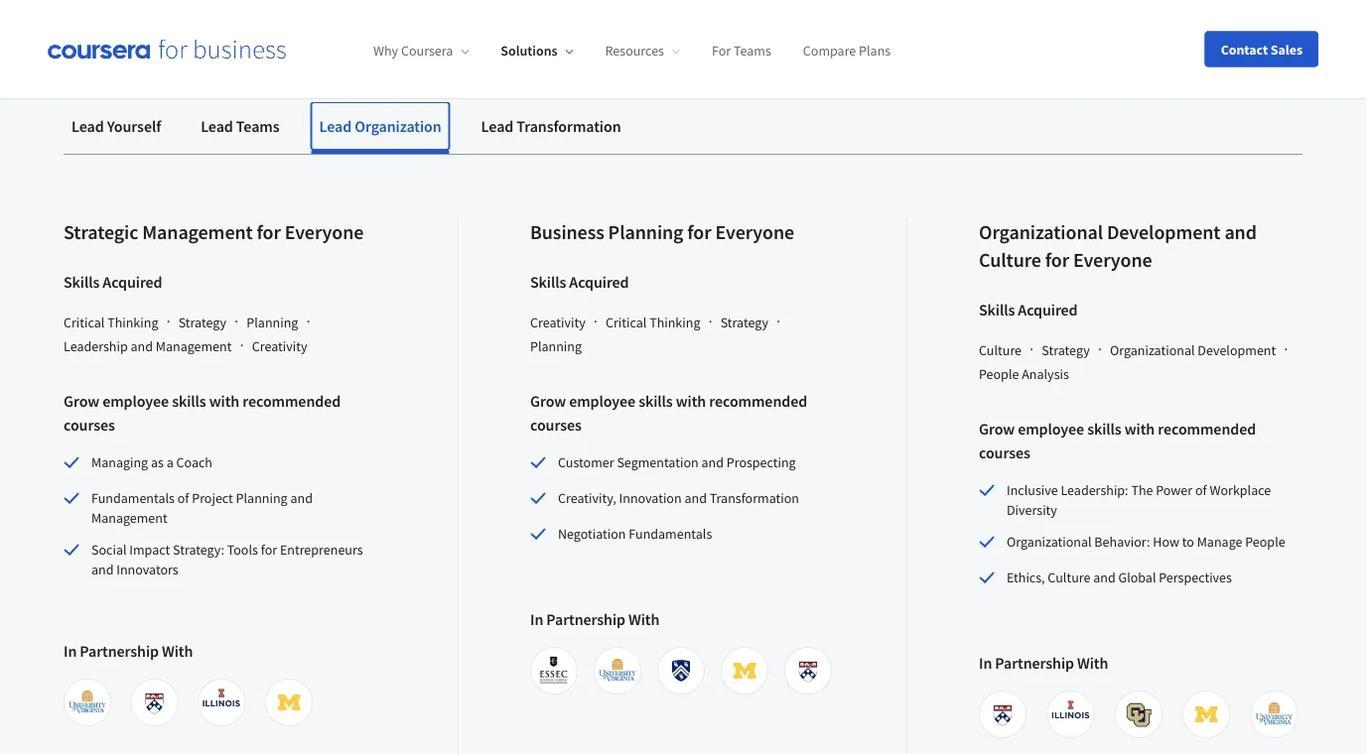 Task type: describe. For each thing, give the bounding box(es) containing it.
2 horizontal spatial image 198 image
[[1255, 695, 1295, 735]]

2 critical thinking from the left
[[606, 314, 701, 332]]

customer
[[558, 454, 614, 472]]

2 critical from the left
[[606, 314, 647, 332]]

managing as a coach
[[91, 454, 213, 472]]

negotiation
[[558, 525, 626, 543]]

in for business planning for everyone
[[530, 610, 544, 630]]

with for planning
[[629, 610, 660, 630]]

why coursera link
[[373, 42, 469, 60]]

lead teams
[[201, 116, 280, 136]]

0 horizontal spatial university of pennsylvania (wharton) logo image
[[135, 683, 174, 723]]

and inside fundamentals of project planning and management
[[290, 490, 313, 508]]

prospecting
[[727, 454, 796, 472]]

fundamentals of project planning and management
[[91, 490, 313, 527]]

coursera
[[401, 42, 453, 60]]

skills acquired for strategic
[[64, 272, 162, 292]]

diversity
[[1007, 502, 1058, 519]]

strategy inside strategy planning
[[721, 314, 769, 332]]

university of michigan image for strategic management for everyone
[[269, 683, 309, 723]]

recommended for strategic management for everyone
[[243, 391, 341, 411]]

transformation inside lead organization tab panel
[[710, 490, 799, 508]]

strategy:
[[173, 541, 224, 559]]

coursera for business image
[[48, 39, 286, 59]]

plans
[[859, 42, 891, 60]]

managing
[[91, 454, 148, 472]]

how
[[1153, 533, 1180, 551]]

0 horizontal spatial image 198 image
[[68, 683, 107, 723]]

a
[[167, 454, 174, 472]]

yourself
[[107, 116, 161, 136]]

grow employee skills with recommended courses for planning
[[530, 391, 808, 435]]

grow employee skills with recommended courses for development
[[979, 419, 1257, 463]]

creativity, innovation and transformation
[[558, 490, 799, 508]]

in for organizational development and culture for everyone
[[979, 654, 992, 673]]

global
[[1119, 569, 1157, 587]]

creativity,
[[558, 490, 617, 508]]

2 horizontal spatial university of pennsylvania (wharton) logo image
[[983, 695, 1023, 735]]

university of michigan image
[[725, 652, 765, 691]]

ethics, culture and global perspectives
[[1007, 569, 1232, 587]]

planning inside strategy planning
[[530, 338, 582, 356]]

organizational development and culture for everyone
[[979, 220, 1257, 273]]

organizational development people analysis
[[979, 342, 1277, 383]]

planning inside fundamentals of project planning and management
[[236, 490, 288, 508]]

transformation inside button
[[517, 116, 621, 136]]

for teams link
[[712, 42, 772, 60]]

with for development
[[1078, 654, 1109, 673]]

as
[[151, 454, 164, 472]]

perspectives
[[1159, 569, 1232, 587]]

sales
[[1271, 40, 1303, 58]]

segmentation
[[617, 454, 699, 472]]

skills for organizational development and culture for everyone
[[979, 300, 1015, 320]]

inclusive
[[1007, 482, 1058, 500]]

resources link
[[605, 42, 680, 60]]

lead teams button
[[193, 102, 288, 150]]

strategic management for everyone
[[64, 220, 364, 245]]

workplace
[[1210, 482, 1272, 500]]

teams for for teams
[[734, 42, 772, 60]]

behavior:
[[1095, 533, 1151, 551]]

to
[[1183, 533, 1195, 551]]

the
[[1132, 482, 1154, 500]]

1 horizontal spatial image 198 image
[[598, 652, 638, 691]]

grow for strategic management for everyone
[[64, 391, 99, 411]]

ethics,
[[1007, 569, 1045, 587]]

for
[[712, 42, 731, 60]]

for inside social impact strategy: tools for entrepreneurs and innovators
[[261, 541, 277, 559]]

in for strategic management for everyone
[[64, 642, 77, 661]]

compare plans
[[803, 42, 891, 60]]

of inside inclusive leadership: the power of workplace diversity
[[1196, 482, 1207, 500]]

coach
[[176, 454, 213, 472]]

teams for lead teams
[[236, 116, 280, 136]]

partnership for business planning for everyone
[[547, 610, 626, 630]]

lead organization button
[[311, 102, 450, 150]]

lead yourself
[[72, 116, 161, 136]]

and for planning leadership and management
[[131, 338, 153, 356]]

1 critical from the left
[[64, 314, 105, 332]]

compare plans link
[[803, 42, 891, 60]]

strategy for everyone
[[178, 314, 227, 332]]

inclusive leadership: the power of workplace diversity
[[1007, 482, 1272, 519]]

planning leadership and management
[[64, 314, 298, 356]]

in partnership with for strategic management for everyone
[[64, 642, 193, 661]]

employee for strategic
[[103, 391, 169, 411]]

0 horizontal spatial illinios image
[[202, 683, 242, 723]]

social
[[91, 541, 127, 559]]

with for planning
[[676, 391, 706, 411]]

leadership:
[[1061, 482, 1129, 500]]

essec business school image
[[534, 652, 574, 691]]

contact sales button
[[1205, 31, 1319, 67]]

skills for development
[[1088, 419, 1122, 439]]

in partnership with for business planning for everyone
[[530, 610, 660, 630]]

content tabs tab list
[[64, 102, 1303, 154]]

analysis
[[1022, 366, 1070, 383]]

2 vertical spatial culture
[[1048, 569, 1091, 587]]

management inside planning leadership and management
[[156, 338, 232, 356]]

recommended for business planning for everyone
[[709, 391, 808, 411]]

lead for lead teams
[[201, 116, 233, 136]]

why
[[373, 42, 398, 60]]

skills acquired for business
[[530, 272, 629, 292]]

development for organizational development and culture for everyone
[[1107, 220, 1221, 245]]

organizational for organizational behavior: how to manage people
[[1007, 533, 1092, 551]]

lead for lead organization
[[319, 116, 352, 136]]

employee for business
[[569, 391, 636, 411]]

0 vertical spatial creativity
[[530, 314, 586, 332]]

innovation
[[619, 490, 682, 508]]

grow for business planning for everyone
[[530, 391, 566, 411]]

organization
[[355, 116, 442, 136]]

organizational for organizational development people analysis
[[1110, 342, 1195, 360]]

with for development
[[1125, 419, 1155, 439]]



Task type: vqa. For each thing, say whether or not it's contained in the screenshot.
|
no



Task type: locate. For each thing, give the bounding box(es) containing it.
partnership for strategic management for everyone
[[80, 642, 159, 661]]

3 lead from the left
[[319, 116, 352, 136]]

0 horizontal spatial skills
[[64, 272, 100, 292]]

2 horizontal spatial skills
[[1088, 419, 1122, 439]]

skills for strategic management for everyone
[[64, 272, 100, 292]]

1 horizontal spatial partnership
[[547, 610, 626, 630]]

of right power
[[1196, 482, 1207, 500]]

culture inside organizational development and culture for everyone
[[979, 248, 1042, 273]]

courses up managing
[[64, 415, 115, 435]]

people inside organizational development people analysis
[[979, 366, 1019, 383]]

2 vertical spatial management
[[91, 510, 168, 527]]

everyone inside organizational development and culture for everyone
[[1074, 248, 1153, 273]]

organizational behavior: how to manage people
[[1007, 533, 1286, 551]]

leadership
[[64, 338, 128, 356]]

recommended for organizational development and culture for everyone
[[1158, 419, 1257, 439]]

and for customer segmentation and prospecting
[[702, 454, 724, 472]]

1 horizontal spatial recommended
[[709, 391, 808, 411]]

rice university image
[[661, 652, 701, 691]]

lead down solutions
[[481, 116, 514, 136]]

everyone
[[285, 220, 364, 245], [716, 220, 795, 245], [1074, 248, 1153, 273]]

lead left 'yourself'
[[72, 116, 104, 136]]

courses up customer at the bottom left of the page
[[530, 415, 582, 435]]

skills
[[172, 391, 206, 411], [639, 391, 673, 411], [1088, 419, 1122, 439]]

1 horizontal spatial illinios image
[[1051, 695, 1091, 735]]

0 horizontal spatial recommended
[[243, 391, 341, 411]]

skills acquired down the business
[[530, 272, 629, 292]]

0 horizontal spatial thinking
[[107, 314, 158, 332]]

2 horizontal spatial employee
[[1018, 419, 1085, 439]]

strategy
[[178, 314, 227, 332], [721, 314, 769, 332], [1042, 342, 1090, 360]]

thinking up leadership
[[107, 314, 158, 332]]

organizational
[[979, 220, 1103, 245], [1110, 342, 1195, 360], [1007, 533, 1092, 551]]

lead transformation
[[481, 116, 621, 136]]

employee down analysis
[[1018, 419, 1085, 439]]

0 vertical spatial development
[[1107, 220, 1221, 245]]

acquired down strategic
[[103, 272, 162, 292]]

0 horizontal spatial in partnership with
[[64, 642, 193, 661]]

0 horizontal spatial strategy
[[178, 314, 227, 332]]

2 horizontal spatial with
[[1125, 419, 1155, 439]]

transformation down solutions "link"
[[517, 116, 621, 136]]

0 horizontal spatial with
[[209, 391, 240, 411]]

creativity
[[530, 314, 586, 332], [252, 338, 307, 356]]

in partnership with for organizational development and culture for everyone
[[979, 654, 1109, 673]]

grow
[[64, 391, 99, 411], [530, 391, 566, 411], [979, 419, 1015, 439]]

development inside organizational development people analysis
[[1198, 342, 1277, 360]]

1 horizontal spatial people
[[1246, 533, 1286, 551]]

university of michigan image for organizational development and culture for everyone
[[1187, 695, 1227, 735]]

0 horizontal spatial courses
[[64, 415, 115, 435]]

1 horizontal spatial skills acquired
[[530, 272, 629, 292]]

0 horizontal spatial critical
[[64, 314, 105, 332]]

transformation
[[517, 116, 621, 136], [710, 490, 799, 508]]

0 horizontal spatial partnership
[[80, 642, 159, 661]]

impact
[[129, 541, 170, 559]]

0 horizontal spatial fundamentals
[[91, 490, 175, 508]]

in
[[530, 610, 544, 630], [64, 642, 77, 661], [979, 654, 992, 673]]

of inside fundamentals of project planning and management
[[178, 490, 189, 508]]

fundamentals inside fundamentals of project planning and management
[[91, 490, 175, 508]]

0 vertical spatial organizational
[[979, 220, 1103, 245]]

0 vertical spatial transformation
[[517, 116, 621, 136]]

for inside organizational development and culture for everyone
[[1046, 248, 1070, 273]]

power
[[1156, 482, 1193, 500]]

thinking down business planning for everyone
[[650, 314, 701, 332]]

partnership
[[547, 610, 626, 630], [80, 642, 159, 661], [996, 654, 1075, 673]]

2 horizontal spatial strategy
[[1042, 342, 1090, 360]]

university of michigan image
[[269, 683, 309, 723], [1187, 695, 1227, 735]]

innovators
[[116, 561, 179, 579]]

2 horizontal spatial in partnership with
[[979, 654, 1109, 673]]

2 horizontal spatial skills acquired
[[979, 300, 1078, 320]]

management up impact
[[91, 510, 168, 527]]

1 thinking from the left
[[107, 314, 158, 332]]

with for management
[[209, 391, 240, 411]]

grow down leadership
[[64, 391, 99, 411]]

0 vertical spatial teams
[[734, 42, 772, 60]]

and for organizational development and culture for everyone
[[1225, 220, 1257, 245]]

2 thinking from the left
[[650, 314, 701, 332]]

project
[[192, 490, 233, 508]]

partnership for organizational development and culture for everyone
[[996, 654, 1075, 673]]

skills acquired up analysis
[[979, 300, 1078, 320]]

with for management
[[162, 642, 193, 661]]

business planning for everyone
[[530, 220, 795, 245]]

business
[[530, 220, 605, 245]]

social impact strategy: tools for entrepreneurs and innovators
[[91, 541, 363, 579]]

for
[[257, 220, 281, 245], [688, 220, 712, 245], [1046, 248, 1070, 273], [261, 541, 277, 559]]

and for ethics, culture and global perspectives
[[1094, 569, 1116, 587]]

critical
[[64, 314, 105, 332], [606, 314, 647, 332]]

1 vertical spatial fundamentals
[[629, 525, 712, 543]]

2 horizontal spatial acquired
[[1018, 300, 1078, 320]]

1 vertical spatial organizational
[[1110, 342, 1195, 360]]

recommended
[[243, 391, 341, 411], [709, 391, 808, 411], [1158, 419, 1257, 439]]

0 horizontal spatial university of michigan image
[[269, 683, 309, 723]]

lead for lead yourself
[[72, 116, 104, 136]]

with down ethics, culture and global perspectives
[[1078, 654, 1109, 673]]

and
[[1225, 220, 1257, 245], [131, 338, 153, 356], [702, 454, 724, 472], [290, 490, 313, 508], [685, 490, 707, 508], [91, 561, 114, 579], [1094, 569, 1116, 587]]

0 horizontal spatial people
[[979, 366, 1019, 383]]

thinking
[[107, 314, 158, 332], [650, 314, 701, 332]]

organizational inside organizational development and culture for everyone
[[979, 220, 1103, 245]]

negotiation fundamentals
[[558, 525, 712, 543]]

1 horizontal spatial teams
[[734, 42, 772, 60]]

4 lead from the left
[[481, 116, 514, 136]]

1 vertical spatial development
[[1198, 342, 1277, 360]]

1 horizontal spatial acquired
[[569, 272, 629, 292]]

and inside social impact strategy: tools for entrepreneurs and innovators
[[91, 561, 114, 579]]

critical down business planning for everyone
[[606, 314, 647, 332]]

0 vertical spatial people
[[979, 366, 1019, 383]]

transformation down prospecting
[[710, 490, 799, 508]]

lead for lead transformation
[[481, 116, 514, 136]]

compare
[[803, 42, 856, 60]]

1 vertical spatial culture
[[979, 342, 1022, 360]]

courses up inclusive
[[979, 443, 1031, 463]]

with down negotiation fundamentals
[[629, 610, 660, 630]]

critical thinking down business planning for everyone
[[606, 314, 701, 332]]

grow employee skills with recommended courses up "coach"
[[64, 391, 341, 435]]

2 horizontal spatial in
[[979, 654, 992, 673]]

university of pennsylvania (wharton) logo image
[[789, 652, 828, 691], [135, 683, 174, 723], [983, 695, 1023, 735]]

1 vertical spatial teams
[[236, 116, 280, 136]]

with up "coach"
[[209, 391, 240, 411]]

0 vertical spatial culture
[[979, 248, 1042, 273]]

why coursera
[[373, 42, 453, 60]]

1 horizontal spatial transformation
[[710, 490, 799, 508]]

of
[[1196, 482, 1207, 500], [178, 490, 189, 508]]

management right strategic
[[142, 220, 253, 245]]

fundamentals
[[91, 490, 175, 508], [629, 525, 712, 543]]

tools
[[227, 541, 258, 559]]

2 horizontal spatial skills
[[979, 300, 1015, 320]]

1 horizontal spatial critical thinking
[[606, 314, 701, 332]]

people left analysis
[[979, 366, 1019, 383]]

2 horizontal spatial partnership
[[996, 654, 1075, 673]]

employee
[[103, 391, 169, 411], [569, 391, 636, 411], [1018, 419, 1085, 439]]

entrepreneurs
[[280, 541, 363, 559]]

1 horizontal spatial in partnership with
[[530, 610, 660, 630]]

resources
[[605, 42, 664, 60]]

culture
[[979, 248, 1042, 273], [979, 342, 1022, 360], [1048, 569, 1091, 587]]

university of colorado boulder image
[[1119, 695, 1159, 735]]

2 horizontal spatial grow employee skills with recommended courses
[[979, 419, 1257, 463]]

1 horizontal spatial of
[[1196, 482, 1207, 500]]

for teams
[[712, 42, 772, 60]]

0 horizontal spatial skills
[[172, 391, 206, 411]]

solutions link
[[501, 42, 574, 60]]

development
[[1107, 220, 1221, 245], [1198, 342, 1277, 360]]

1 lead from the left
[[72, 116, 104, 136]]

1 horizontal spatial university of michigan image
[[1187, 695, 1227, 735]]

1 horizontal spatial university of pennsylvania (wharton) logo image
[[789, 652, 828, 691]]

development inside organizational development and culture for everyone
[[1107, 220, 1221, 245]]

courses for strategic management for everyone
[[64, 415, 115, 435]]

teams
[[734, 42, 772, 60], [236, 116, 280, 136]]

0 vertical spatial fundamentals
[[91, 490, 175, 508]]

1 vertical spatial creativity
[[252, 338, 307, 356]]

with up customer segmentation and prospecting
[[676, 391, 706, 411]]

lead yourself button
[[64, 102, 169, 150]]

0 horizontal spatial creativity
[[252, 338, 307, 356]]

1 horizontal spatial grow employee skills with recommended courses
[[530, 391, 808, 435]]

0 horizontal spatial transformation
[[517, 116, 621, 136]]

0 horizontal spatial everyone
[[285, 220, 364, 245]]

teams inside button
[[236, 116, 280, 136]]

skills up segmentation
[[639, 391, 673, 411]]

2 horizontal spatial with
[[1078, 654, 1109, 673]]

with up the
[[1125, 419, 1155, 439]]

everyone for business planning for everyone
[[716, 220, 795, 245]]

fundamentals down creativity, innovation and transformation
[[629, 525, 712, 543]]

contact
[[1221, 40, 1269, 58]]

contact sales
[[1221, 40, 1303, 58]]

lead organization tab panel
[[64, 155, 1303, 755]]

0 horizontal spatial with
[[162, 642, 193, 661]]

1 horizontal spatial fundamentals
[[629, 525, 712, 543]]

development for organizational development people analysis
[[1198, 342, 1277, 360]]

grow up inclusive
[[979, 419, 1015, 439]]

2 horizontal spatial everyone
[[1074, 248, 1153, 273]]

organizational for organizational development and culture for everyone
[[979, 220, 1103, 245]]

everyone for strategic management for everyone
[[285, 220, 364, 245]]

1 horizontal spatial creativity
[[530, 314, 586, 332]]

employee up customer at the bottom left of the page
[[569, 391, 636, 411]]

critical thinking up leadership
[[64, 314, 158, 332]]

skills acquired
[[64, 272, 162, 292], [530, 272, 629, 292], [979, 300, 1078, 320]]

with down innovators
[[162, 642, 193, 661]]

solutions
[[501, 42, 558, 60]]

0 horizontal spatial employee
[[103, 391, 169, 411]]

2 horizontal spatial grow
[[979, 419, 1015, 439]]

image 198 image
[[598, 652, 638, 691], [68, 683, 107, 723], [1255, 695, 1295, 735]]

with
[[629, 610, 660, 630], [162, 642, 193, 661], [1078, 654, 1109, 673]]

1 horizontal spatial with
[[676, 391, 706, 411]]

skills for business planning for everyone
[[530, 272, 566, 292]]

people right 'manage'
[[1246, 533, 1286, 551]]

management right leadership
[[156, 338, 232, 356]]

0 horizontal spatial skills acquired
[[64, 272, 162, 292]]

strategy for culture
[[1042, 342, 1090, 360]]

0 horizontal spatial critical thinking
[[64, 314, 158, 332]]

2 horizontal spatial courses
[[979, 443, 1031, 463]]

in partnership with up essec business school image
[[530, 610, 660, 630]]

1 horizontal spatial skills
[[530, 272, 566, 292]]

0 horizontal spatial grow employee skills with recommended courses
[[64, 391, 341, 435]]

1 horizontal spatial courses
[[530, 415, 582, 435]]

customer segmentation and prospecting
[[558, 454, 796, 472]]

0 horizontal spatial of
[[178, 490, 189, 508]]

1 horizontal spatial critical
[[606, 314, 647, 332]]

people
[[979, 366, 1019, 383], [1246, 533, 1286, 551]]

grow for organizational development and culture for everyone
[[979, 419, 1015, 439]]

1 horizontal spatial employee
[[569, 391, 636, 411]]

skills acquired down strategic
[[64, 272, 162, 292]]

in partnership with down innovators
[[64, 642, 193, 661]]

grow employee skills with recommended courses up leadership:
[[979, 419, 1257, 463]]

0 vertical spatial management
[[142, 220, 253, 245]]

0 horizontal spatial grow
[[64, 391, 99, 411]]

grow employee skills with recommended courses up customer segmentation and prospecting
[[530, 391, 808, 435]]

lead transformation button
[[473, 102, 629, 150]]

skills up "coach"
[[172, 391, 206, 411]]

grow employee skills with recommended courses for management
[[64, 391, 341, 435]]

lead right 'yourself'
[[201, 116, 233, 136]]

of left project
[[178, 490, 189, 508]]

1 horizontal spatial with
[[629, 610, 660, 630]]

fundamentals down managing
[[91, 490, 175, 508]]

1 critical thinking from the left
[[64, 314, 158, 332]]

1 vertical spatial transformation
[[710, 490, 799, 508]]

planning inside planning leadership and management
[[247, 314, 298, 332]]

planning
[[608, 220, 684, 245], [247, 314, 298, 332], [530, 338, 582, 356], [236, 490, 288, 508]]

lead left organization
[[319, 116, 352, 136]]

lead
[[72, 116, 104, 136], [201, 116, 233, 136], [319, 116, 352, 136], [481, 116, 514, 136]]

grow up customer at the bottom left of the page
[[530, 391, 566, 411]]

organizational inside organizational development people analysis
[[1110, 342, 1195, 360]]

partnership down ethics,
[[996, 654, 1075, 673]]

and for creativity, innovation and transformation
[[685, 490, 707, 508]]

strategy planning
[[530, 314, 769, 356]]

2 horizontal spatial recommended
[[1158, 419, 1257, 439]]

1 horizontal spatial grow
[[530, 391, 566, 411]]

2 vertical spatial organizational
[[1007, 533, 1092, 551]]

skills up leadership:
[[1088, 419, 1122, 439]]

1 horizontal spatial in
[[530, 610, 544, 630]]

partnership up essec business school image
[[547, 610, 626, 630]]

acquired for business
[[569, 272, 629, 292]]

and inside organizational development and culture for everyone
[[1225, 220, 1257, 245]]

0 horizontal spatial in
[[64, 642, 77, 661]]

1 horizontal spatial everyone
[[716, 220, 795, 245]]

in partnership with down ethics,
[[979, 654, 1109, 673]]

acquired down the business
[[569, 272, 629, 292]]

1 horizontal spatial thinking
[[650, 314, 701, 332]]

0 horizontal spatial teams
[[236, 116, 280, 136]]

acquired up analysis
[[1018, 300, 1078, 320]]

with
[[209, 391, 240, 411], [676, 391, 706, 411], [1125, 419, 1155, 439]]

1 horizontal spatial strategy
[[721, 314, 769, 332]]

1 horizontal spatial skills
[[639, 391, 673, 411]]

1 vertical spatial management
[[156, 338, 232, 356]]

acquired
[[103, 272, 162, 292], [569, 272, 629, 292], [1018, 300, 1078, 320]]

skills for planning
[[639, 391, 673, 411]]

acquired for organizational
[[1018, 300, 1078, 320]]

skills acquired for organizational
[[979, 300, 1078, 320]]

skills for management
[[172, 391, 206, 411]]

courses for business planning for everyone
[[530, 415, 582, 435]]

employee for organizational
[[1018, 419, 1085, 439]]

0 horizontal spatial acquired
[[103, 272, 162, 292]]

2 lead from the left
[[201, 116, 233, 136]]

1 vertical spatial people
[[1246, 533, 1286, 551]]

and inside planning leadership and management
[[131, 338, 153, 356]]

courses for organizational development and culture for everyone
[[979, 443, 1031, 463]]

strategic
[[64, 220, 138, 245]]

employee up managing
[[103, 391, 169, 411]]

management
[[142, 220, 253, 245], [156, 338, 232, 356], [91, 510, 168, 527]]

manage
[[1198, 533, 1243, 551]]

partnership down innovators
[[80, 642, 159, 661]]

management inside fundamentals of project planning and management
[[91, 510, 168, 527]]

illinios image
[[202, 683, 242, 723], [1051, 695, 1091, 735]]

lead organization
[[319, 116, 442, 136]]

critical up leadership
[[64, 314, 105, 332]]

acquired for strategic
[[103, 272, 162, 292]]



